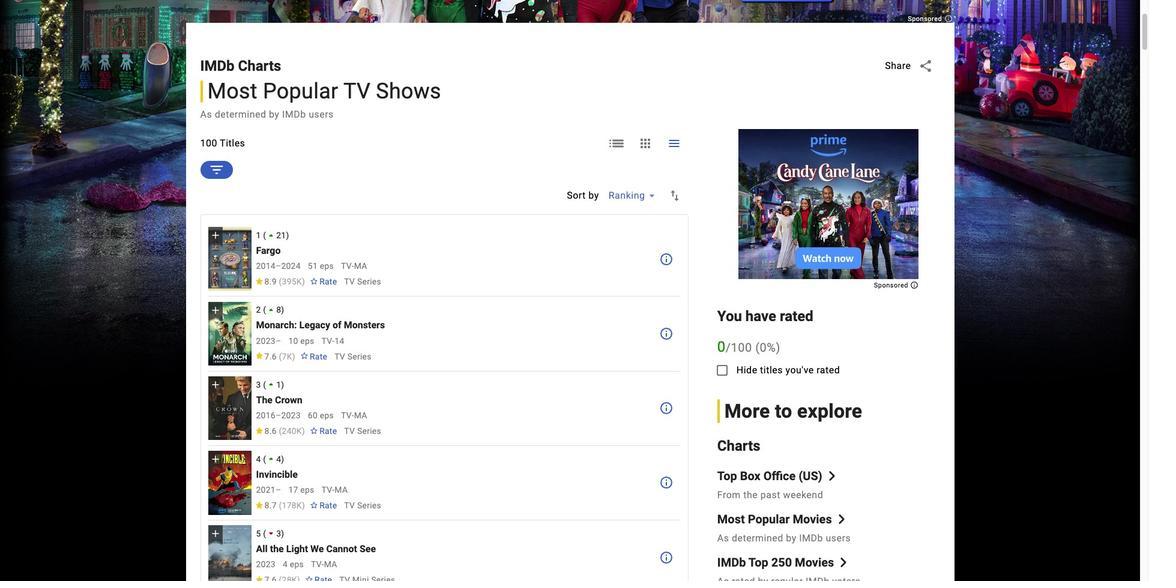 Task type: vqa. For each thing, say whether or not it's contained in the screenshot.
From the past weekend
yes



Task type: describe. For each thing, give the bounding box(es) containing it.
ranking 3 element
[[256, 378, 652, 391]]

popular for movies
[[748, 513, 790, 527]]

group for invincible
[[208, 451, 251, 515]]

( for 1 (
[[263, 231, 266, 240]]

1 for 1
[[276, 380, 281, 389]]

ranking
[[609, 190, 645, 201]]

60 eps
[[308, 411, 334, 420]]

0 vertical spatial charts
[[238, 57, 281, 74]]

see more information about monarch: legacy of monsters image
[[659, 327, 674, 341]]

tv- for invincible
[[322, 485, 335, 495]]

change sort by direction image
[[668, 189, 682, 203]]

( for 5 (
[[263, 529, 266, 539]]

ranking 4 element
[[256, 453, 652, 466]]

1 for 1 (
[[256, 231, 261, 240]]

imdb top 250 movies
[[718, 556, 834, 570]]

moved up 8 in ranking element
[[265, 304, 281, 316]]

arrow drop down image
[[265, 528, 278, 540]]

rate button for monarch: legacy of monsters
[[295, 346, 332, 367]]

chevron right inline image for top box office (us)
[[827, 472, 837, 481]]

shows
[[376, 79, 441, 104]]

star border inline image for fargo
[[310, 278, 318, 285]]

tv inside most popular tv shows as determined by imdb users
[[343, 79, 371, 104]]

) inside ranking 4 "element"
[[281, 454, 284, 464]]

as determined by imdb users
[[718, 533, 851, 544]]

0
[[718, 338, 726, 355]]

4 (
[[256, 454, 266, 464]]

group for monarch: legacy of monsters
[[208, 302, 251, 366]]

eps for monarch: legacy of monsters
[[300, 336, 314, 346]]

rate button for fargo
[[305, 271, 342, 293]]

add image for invincible
[[209, 453, 221, 465]]

monsters
[[344, 320, 385, 331]]

ma for the crown
[[354, 411, 367, 420]]

from the past weekend
[[718, 490, 823, 501]]

240k
[[282, 426, 302, 436]]

14
[[335, 336, 344, 346]]

3 for 3 (
[[256, 380, 261, 389]]

weekend
[[783, 490, 823, 501]]

sponsored inside "section"
[[874, 282, 911, 289]]

chevron right inline image
[[839, 558, 849, 568]]

legacy
[[299, 320, 330, 331]]

60
[[308, 411, 318, 420]]

tv series for fargo
[[344, 277, 381, 287]]

0 vertical spatial top
[[718, 469, 737, 484]]

tv series for invincible
[[344, 501, 381, 510]]

invincible
[[256, 469, 298, 480]]

7.6 ( 7k )
[[265, 352, 295, 361]]

1 (
[[256, 231, 266, 240]]

tv-ma for the crown
[[341, 411, 367, 420]]

imdb rating: 8.9 element
[[255, 277, 305, 287]]

moved down 3 in ranking element
[[265, 528, 281, 540]]

2 (
[[256, 305, 266, 315]]

monarch: legacy of monsters
[[256, 320, 385, 331]]

from
[[718, 490, 741, 501]]

most popular movies link
[[718, 513, 847, 527]]

users inside most popular tv shows as determined by imdb users
[[309, 109, 334, 120]]

group for the crown
[[208, 376, 251, 440]]

tv-14
[[322, 336, 344, 346]]

1 vertical spatial by
[[589, 190, 599, 201]]

sort
[[567, 190, 586, 201]]

grid view image
[[638, 136, 653, 151]]

( for 3 (
[[263, 380, 266, 389]]

rate for monarch: legacy of monsters
[[310, 352, 327, 361]]

explore
[[797, 400, 863, 423]]

rate button for the crown
[[305, 420, 342, 442]]

monarch: legacy of monsters link
[[256, 320, 385, 331]]

you have rated
[[718, 308, 814, 325]]

1 horizontal spatial as
[[718, 533, 729, 544]]

3 (
[[256, 380, 266, 389]]

8.7
[[265, 501, 277, 510]]

share
[[885, 60, 911, 71]]

sponsored content section
[[739, 129, 919, 289]]

light
[[286, 543, 308, 555]]

star border inline image for invincible
[[310, 502, 318, 509]]

see more information about all the light we cannot see image
[[659, 550, 674, 565]]

( inside 0 / 100 ( 0% )
[[756, 340, 760, 355]]

2014–2024
[[256, 261, 301, 271]]

have
[[746, 308, 776, 325]]

most popular movies
[[718, 513, 832, 527]]

imdb rating: 7.6 element for all
[[255, 575, 300, 581]]

395k
[[282, 277, 302, 287]]

178k
[[282, 501, 302, 510]]

2021–
[[256, 485, 281, 495]]

star inline image for all the light we cannot see
[[255, 576, 263, 581]]

8.9 ( 395k )
[[265, 277, 305, 287]]

most for movies
[[718, 513, 745, 527]]

see
[[360, 543, 376, 555]]

( for 8.6 ( 240k )
[[279, 426, 282, 436]]

series for invincible
[[357, 501, 381, 510]]

10 eps
[[289, 336, 314, 346]]

series for monarch: legacy of monsters
[[348, 352, 372, 361]]

imdb rating: 7.6 element for monarch:
[[255, 352, 295, 361]]

(us)
[[799, 469, 823, 484]]

the for past
[[744, 490, 758, 501]]

the
[[256, 394, 273, 406]]

tv-ma for invincible
[[322, 485, 348, 495]]

4 for 4
[[276, 454, 281, 464]]

) inside ranking 5 element
[[281, 529, 284, 539]]

fargo link
[[256, 245, 281, 257]]

10
[[289, 336, 298, 346]]

100 inside 0 / 100 ( 0% )
[[731, 340, 752, 355]]

2
[[256, 305, 261, 315]]

tv-ma for all the light we cannot see
[[311, 560, 337, 569]]

most popular tv shows as determined by imdb users
[[200, 79, 441, 120]]

star border inline image for crown
[[310, 427, 318, 434]]

you
[[718, 308, 742, 325]]

2023
[[256, 560, 276, 569]]

tv- for the crown
[[341, 411, 354, 420]]

fargo
[[256, 245, 281, 257]]

ranking 2 element
[[256, 304, 652, 316]]

0 vertical spatial rated
[[780, 308, 814, 325]]

/
[[726, 340, 731, 355]]

group for fargo
[[208, 227, 251, 291]]

crown
[[275, 394, 303, 406]]

checkbox unchecked image
[[715, 363, 730, 378]]

hide
[[737, 364, 758, 376]]

rate for fargo
[[320, 277, 337, 287]]

1 vertical spatial users
[[826, 533, 851, 544]]

series for fargo
[[357, 277, 381, 287]]

star inline image for the crown
[[255, 427, 263, 434]]

ma for fargo
[[354, 261, 367, 271]]

share on social media image
[[919, 59, 933, 73]]

as inside most popular tv shows as determined by imdb users
[[200, 109, 212, 120]]

tv for monarch: legacy of monsters
[[335, 352, 345, 361]]

more to explore
[[725, 400, 863, 423]]

ranking 5 element
[[256, 528, 652, 540]]

cannot
[[326, 543, 357, 555]]

star inline image for monarch: legacy of monsters
[[255, 353, 263, 359]]

5
[[256, 529, 261, 539]]

( for 8.7 ( 178k )
[[279, 501, 282, 510]]

you've
[[786, 364, 814, 376]]

2 horizontal spatial by
[[786, 533, 797, 544]]

star inline image for fargo
[[255, 278, 263, 285]]

to
[[775, 400, 793, 423]]

add image for the crown
[[209, 379, 221, 391]]

titles
[[760, 364, 783, 376]]

2016–2023
[[256, 411, 301, 420]]

17
[[289, 485, 298, 495]]

Hide titles you've rated checkbox
[[708, 356, 737, 385]]



Task type: locate. For each thing, give the bounding box(es) containing it.
eps for invincible
[[300, 485, 314, 495]]

eps for the crown
[[320, 411, 334, 420]]

tv right 240k at the left of page
[[344, 426, 355, 436]]

250
[[772, 556, 792, 570]]

2 star inline image from the top
[[255, 576, 263, 581]]

100 titles
[[200, 137, 245, 149]]

add image left 1 (
[[209, 230, 221, 242]]

( up fargo
[[263, 231, 266, 240]]

1 add image from the top
[[209, 230, 221, 242]]

top box office (us)
[[718, 469, 823, 484]]

0 vertical spatial star inline image
[[255, 353, 263, 359]]

8
[[276, 305, 281, 315]]

2 vertical spatial by
[[786, 533, 797, 544]]

3 inside moved down 3 in ranking element
[[276, 529, 281, 539]]

add image
[[209, 453, 221, 465], [209, 528, 221, 540]]

star inline image inside imdb rating: 8.7 element
[[255, 502, 263, 509]]

determined down most popular movies
[[732, 533, 784, 544]]

star inline image left 7.6
[[255, 353, 263, 359]]

see more information about the crown image
[[659, 401, 674, 416]]

rate right 178k
[[320, 501, 337, 510]]

eps right 17
[[300, 485, 314, 495]]

tv down '14'
[[335, 352, 345, 361]]

1 vertical spatial 3
[[276, 529, 281, 539]]

tv-ma for fargo
[[341, 261, 367, 271]]

7.6
[[265, 352, 277, 361]]

titles
[[220, 137, 245, 149]]

chevron right inline image inside 'most popular movies' 'link'
[[837, 515, 847, 525]]

j.k. simmons and steven yeun in invincible (2021) image
[[208, 451, 251, 515]]

by
[[269, 109, 280, 120], [589, 190, 599, 201], [786, 533, 797, 544]]

0 horizontal spatial as
[[200, 109, 212, 120]]

star inline image left 8.6
[[255, 427, 263, 434]]

sponsored
[[908, 15, 944, 23], [874, 282, 911, 289]]

arrow drop down image
[[645, 189, 660, 203]]

add image for fargo
[[209, 230, 221, 242]]

1 horizontal spatial 3
[[276, 529, 281, 539]]

the down box
[[744, 490, 758, 501]]

0 vertical spatial by
[[269, 109, 280, 120]]

eps
[[320, 261, 334, 271], [300, 336, 314, 346], [320, 411, 334, 420], [300, 485, 314, 495], [290, 560, 304, 569]]

group left the
[[208, 376, 251, 440]]

star inline image inside imdb rating: 8.9 element
[[255, 278, 263, 285]]

rate for the crown
[[320, 426, 337, 436]]

( inside "ranking 3" element
[[263, 380, 266, 389]]

add image left 2
[[209, 304, 221, 316]]

( right 8.6
[[279, 426, 282, 436]]

3 arrow drop up image from the top
[[265, 378, 278, 391]]

popular for tv
[[263, 79, 338, 104]]

( up invincible
[[263, 454, 266, 464]]

8.7 ( 178k )
[[265, 501, 305, 510]]

1 horizontal spatial 4
[[276, 454, 281, 464]]

0 horizontal spatial users
[[309, 109, 334, 120]]

1 vertical spatial add image
[[209, 304, 221, 316]]

ma right 60 eps
[[354, 411, 367, 420]]

chevron right inline image up chevron right inline icon
[[837, 515, 847, 525]]

arrow drop up image for fargo
[[265, 229, 278, 242]]

imdb charts
[[200, 57, 281, 74]]

star border inline image down the all the light we cannot see link
[[305, 576, 313, 581]]

imdb top 250 movies link
[[718, 556, 849, 570]]

detailed view image
[[609, 136, 624, 151]]

0 vertical spatial add image
[[209, 453, 221, 465]]

star inline image
[[255, 353, 263, 359], [255, 576, 263, 581]]

group left 2
[[208, 302, 251, 366]]

( for 7.6 ( 7k )
[[279, 352, 282, 361]]

5 (
[[256, 529, 266, 539]]

0 horizontal spatial charts
[[238, 57, 281, 74]]

invincible link
[[256, 469, 298, 480]]

moved up 4 in ranking element
[[265, 453, 281, 466]]

all the light we cannot see
[[256, 543, 376, 555]]

series
[[357, 277, 381, 287], [348, 352, 372, 361], [357, 426, 381, 436], [357, 501, 381, 510]]

ma for all the light we cannot see
[[324, 560, 337, 569]]

0 vertical spatial 1
[[256, 231, 261, 240]]

0 horizontal spatial most
[[207, 79, 258, 104]]

filter image
[[208, 161, 225, 178]]

imdb rating: 7.6 element down the 2023
[[255, 575, 300, 581]]

office
[[764, 469, 796, 484]]

1 horizontal spatial 1
[[276, 380, 281, 389]]

group left all
[[208, 526, 251, 581]]

1 vertical spatial top
[[749, 556, 769, 570]]

1 vertical spatial popular
[[748, 513, 790, 527]]

1 star inline image from the top
[[255, 353, 263, 359]]

2 imdb rating: 7.6 element from the top
[[255, 575, 300, 581]]

rate down tv-14
[[310, 352, 327, 361]]

by down imdb charts
[[269, 109, 280, 120]]

tv- right 51 eps
[[341, 261, 354, 271]]

add image
[[209, 230, 221, 242], [209, 304, 221, 316], [209, 379, 221, 391]]

as down 'from'
[[718, 533, 729, 544]]

arrow drop up image up invincible
[[265, 453, 278, 466]]

0%
[[760, 340, 776, 355]]

tv- for all the light we cannot see
[[311, 560, 324, 569]]

0 vertical spatial most
[[207, 79, 258, 104]]

movies down weekend
[[793, 513, 832, 527]]

the right all
[[270, 543, 284, 555]]

series for the crown
[[357, 426, 381, 436]]

determined
[[215, 109, 266, 120], [732, 533, 784, 544]]

as
[[200, 109, 212, 120], [718, 533, 729, 544]]

3 left moved up 1 in ranking element
[[256, 380, 261, 389]]

chevron right inline image inside top box office (us) link
[[827, 472, 837, 481]]

0 horizontal spatial rated
[[780, 308, 814, 325]]

1 star inline image from the top
[[255, 278, 263, 285]]

0 horizontal spatial 1
[[256, 231, 261, 240]]

rate for invincible
[[320, 501, 337, 510]]

ma
[[354, 261, 367, 271], [354, 411, 367, 420], [335, 485, 348, 495], [324, 560, 337, 569]]

4
[[256, 454, 261, 464], [276, 454, 281, 464], [283, 560, 288, 569]]

ma right 17 eps
[[335, 485, 348, 495]]

100
[[200, 137, 217, 149], [731, 340, 752, 355]]

3 star inline image from the top
[[255, 502, 263, 509]]

the crown link
[[256, 394, 303, 406]]

most
[[207, 79, 258, 104], [718, 513, 745, 527]]

0 vertical spatial star border inline image
[[300, 353, 309, 359]]

top box office (us) link
[[718, 469, 837, 484]]

( inside ranking 4 "element"
[[263, 454, 266, 464]]

by down 'most popular movies' 'link'
[[786, 533, 797, 544]]

most down 'from'
[[718, 513, 745, 527]]

rate down 60 eps
[[320, 426, 337, 436]]

tv left shows at top
[[343, 79, 371, 104]]

1 inside "ranking 3" element
[[276, 380, 281, 389]]

tv- down monarch: legacy of monsters link at bottom left
[[322, 336, 335, 346]]

0 vertical spatial sponsored
[[908, 15, 944, 23]]

star inline image for invincible
[[255, 502, 263, 509]]

popular
[[263, 79, 338, 104], [748, 513, 790, 527]]

arrow drop up image for monarch: legacy of monsters
[[265, 304, 278, 316]]

1 star border inline image from the top
[[310, 278, 318, 285]]

the crown
[[256, 394, 303, 406]]

ma right 51 eps
[[354, 261, 367, 271]]

charts
[[238, 57, 281, 74], [718, 438, 761, 454]]

3 group from the top
[[208, 376, 251, 440]]

1 vertical spatial as
[[718, 533, 729, 544]]

1 up 'the crown'
[[276, 380, 281, 389]]

all
[[256, 543, 268, 555]]

as up 100 titles
[[200, 109, 212, 120]]

moved up 1 in ranking element
[[265, 378, 281, 391]]

2 star inline image from the top
[[255, 427, 263, 434]]

eps right 51
[[320, 261, 334, 271]]

ma down cannot
[[324, 560, 337, 569]]

0 horizontal spatial 4
[[256, 454, 261, 464]]

rated
[[780, 308, 814, 325], [817, 364, 840, 376]]

the for light
[[270, 543, 284, 555]]

3 right 5 (
[[276, 529, 281, 539]]

( right 8.7
[[279, 501, 282, 510]]

rate
[[320, 277, 337, 287], [310, 352, 327, 361], [320, 426, 337, 436], [320, 501, 337, 510]]

1 vertical spatial star border inline image
[[310, 427, 318, 434]]

1 imdb rating: 7.6 element from the top
[[255, 352, 295, 361]]

star border inline image for legacy
[[300, 353, 309, 359]]

top left 250
[[749, 556, 769, 570]]

star border inline image down 17 eps
[[310, 502, 318, 509]]

0 vertical spatial 3
[[256, 380, 261, 389]]

rate button for invincible
[[305, 495, 342, 516]]

1 vertical spatial the
[[270, 543, 284, 555]]

( inside ranking 5 element
[[263, 529, 266, 539]]

1 vertical spatial star inline image
[[255, 427, 263, 434]]

1 horizontal spatial 100
[[731, 340, 752, 355]]

rated right have
[[780, 308, 814, 325]]

group left 1 (
[[208, 227, 251, 291]]

21
[[276, 231, 286, 240]]

17 eps
[[289, 485, 314, 495]]

1 vertical spatial movies
[[795, 556, 834, 570]]

( for 2 (
[[263, 305, 266, 315]]

( right 7.6
[[279, 352, 282, 361]]

2 add image from the top
[[209, 528, 221, 540]]

arrow drop up image for the crown
[[265, 378, 278, 391]]

top up 'from'
[[718, 469, 737, 484]]

1 vertical spatial chevron right inline image
[[837, 515, 847, 525]]

eps right the 10
[[300, 336, 314, 346]]

chevron right inline image
[[827, 472, 837, 481], [837, 515, 847, 525]]

the
[[744, 490, 758, 501], [270, 543, 284, 555]]

4 arrow drop up image from the top
[[265, 453, 278, 466]]

tv
[[343, 79, 371, 104], [344, 277, 355, 287], [335, 352, 345, 361], [344, 426, 355, 436], [344, 501, 355, 510]]

eps right 60
[[320, 411, 334, 420]]

( inside ranking 2 element
[[263, 305, 266, 315]]

51 eps
[[308, 261, 334, 271]]

arrow drop up image
[[265, 229, 278, 242], [265, 304, 278, 316], [265, 378, 278, 391], [265, 453, 278, 466]]

most down imdb charts
[[207, 79, 258, 104]]

past
[[761, 490, 781, 501]]

1 vertical spatial 1
[[276, 380, 281, 389]]

2 vertical spatial star inline image
[[255, 502, 263, 509]]

4 up invincible
[[276, 454, 281, 464]]

2 vertical spatial star border inline image
[[305, 576, 313, 581]]

3 inside "ranking 3" element
[[256, 380, 261, 389]]

( up hide
[[756, 340, 760, 355]]

sort by
[[567, 190, 599, 201]]

the crown (2016) image
[[208, 376, 251, 440]]

most inside most popular tv shows as determined by imdb users
[[207, 79, 258, 104]]

tv series for the crown
[[344, 426, 381, 436]]

0 horizontal spatial popular
[[263, 79, 338, 104]]

imdb inside most popular tv shows as determined by imdb users
[[282, 109, 306, 120]]

1 horizontal spatial the
[[744, 490, 758, 501]]

0 vertical spatial users
[[309, 109, 334, 120]]

( right 8.9
[[279, 277, 282, 287]]

moved up 21 in ranking element
[[265, 229, 286, 242]]

0 vertical spatial imdb rating: 7.6 element
[[255, 352, 295, 361]]

4 left moved up 4 in ranking element
[[256, 454, 261, 464]]

most for tv
[[207, 79, 258, 104]]

100 right 0
[[731, 340, 752, 355]]

imdb rating: 7.6 element
[[255, 352, 295, 361], [255, 575, 300, 581]]

star inline image inside the imdb rating: 8.6 element
[[255, 427, 263, 434]]

we
[[311, 543, 324, 555]]

star border inline image down '10 eps'
[[300, 353, 309, 359]]

star border inline image
[[300, 353, 309, 359], [310, 427, 318, 434], [305, 576, 313, 581]]

1 left moved up 21 in ranking element
[[256, 231, 261, 240]]

tv-ma right 60 eps
[[341, 411, 367, 420]]

1 vertical spatial most
[[718, 513, 745, 527]]

group for all the light we cannot see
[[208, 526, 251, 581]]

box
[[740, 469, 761, 484]]

( for 4 (
[[263, 454, 266, 464]]

add image for all the light we cannot see
[[209, 528, 221, 540]]

8.9
[[265, 277, 277, 287]]

1 vertical spatial star inline image
[[255, 576, 263, 581]]

tv up monsters on the bottom
[[344, 277, 355, 287]]

51
[[308, 261, 318, 271]]

monarch:
[[256, 320, 297, 331]]

rate button right 178k
[[305, 495, 342, 516]]

add image for monarch: legacy of monsters
[[209, 304, 221, 316]]

4 for 4 (
[[256, 454, 261, 464]]

1 vertical spatial rated
[[817, 364, 840, 376]]

0 vertical spatial 100
[[200, 137, 217, 149]]

tv-ma
[[341, 261, 367, 271], [341, 411, 367, 420], [322, 485, 348, 495], [311, 560, 337, 569]]

) inside "ranking 3" element
[[281, 380, 284, 389]]

0 / 100 ( 0% )
[[718, 338, 781, 355]]

ranking 1 element
[[256, 229, 652, 242]]

ma for invincible
[[335, 485, 348, 495]]

more
[[725, 400, 770, 423]]

tv- right 60 eps
[[341, 411, 354, 420]]

star inline image down the 2023
[[255, 576, 263, 581]]

1 add image from the top
[[209, 453, 221, 465]]

) inside ranking 1 element
[[286, 231, 289, 240]]

star border inline image down 60
[[310, 427, 318, 434]]

tv for fargo
[[344, 277, 355, 287]]

movies
[[793, 513, 832, 527], [795, 556, 834, 570]]

1 horizontal spatial users
[[826, 533, 851, 544]]

1 horizontal spatial by
[[589, 190, 599, 201]]

1 horizontal spatial charts
[[718, 438, 761, 454]]

by inside most popular tv shows as determined by imdb users
[[269, 109, 280, 120]]

) inside 0 / 100 ( 0% )
[[776, 340, 781, 355]]

2 horizontal spatial 4
[[283, 560, 288, 569]]

( up the
[[263, 380, 266, 389]]

7k
[[282, 352, 292, 361]]

arrow drop up image up fargo
[[265, 229, 278, 242]]

8.6
[[265, 426, 277, 436]]

chevron right inline image right '(us)'
[[827, 472, 837, 481]]

tv up cannot
[[344, 501, 355, 510]]

add image left the 3 (
[[209, 379, 221, 391]]

0 vertical spatial star inline image
[[255, 278, 263, 285]]

chevron right inline image for most popular movies
[[837, 515, 847, 525]]

1 vertical spatial star border inline image
[[310, 502, 318, 509]]

star inline image left 8.9
[[255, 278, 263, 285]]

4 group from the top
[[208, 451, 251, 515]]

tv- for monarch: legacy of monsters
[[322, 336, 335, 346]]

0 vertical spatial popular
[[263, 79, 338, 104]]

1 horizontal spatial top
[[749, 556, 769, 570]]

kurt russell, wyatt russell, ren watabe, anders holm, anna sawai, kiersey clemons, and mari yamamoto in monarch: legacy of monsters (2023) image
[[208, 302, 251, 366]]

2 arrow drop up image from the top
[[265, 304, 278, 316]]

users
[[309, 109, 334, 120], [826, 533, 851, 544]]

5 group from the top
[[208, 526, 251, 581]]

0 vertical spatial add image
[[209, 230, 221, 242]]

4 for 4 eps
[[283, 560, 288, 569]]

2 group from the top
[[208, 302, 251, 366]]

0 vertical spatial determined
[[215, 109, 266, 120]]

tv series for monarch: legacy of monsters
[[335, 352, 372, 361]]

arrow drop up image up the
[[265, 378, 278, 391]]

selected:  compact view image
[[667, 136, 682, 151]]

1 arrow drop up image from the top
[[265, 229, 278, 242]]

2 star border inline image from the top
[[310, 502, 318, 509]]

( right 2
[[263, 305, 266, 315]]

1 vertical spatial imdb rating: 7.6 element
[[255, 575, 300, 581]]

3 add image from the top
[[209, 379, 221, 391]]

hide titles you've rated
[[737, 364, 840, 376]]

star inline image
[[255, 278, 263, 285], [255, 427, 263, 434], [255, 502, 263, 509]]

of
[[333, 320, 342, 331]]

1 vertical spatial sponsored
[[874, 282, 911, 289]]

( right 5
[[263, 529, 266, 539]]

1 vertical spatial 100
[[731, 340, 752, 355]]

0 vertical spatial chevron right inline image
[[827, 472, 837, 481]]

imdb rating: 7.6 element down 2023–
[[255, 352, 295, 361]]

add image left 4 ( at the bottom left of the page
[[209, 453, 221, 465]]

0 horizontal spatial the
[[270, 543, 284, 555]]

add image left 5
[[209, 528, 221, 540]]

imdb rating: 8.7 element
[[255, 501, 305, 510]]

1 horizontal spatial determined
[[732, 533, 784, 544]]

1 vertical spatial add image
[[209, 528, 221, 540]]

4 eps
[[283, 560, 304, 569]]

0 horizontal spatial by
[[269, 109, 280, 120]]

1 horizontal spatial popular
[[748, 513, 790, 527]]

( inside ranking 1 element
[[263, 231, 266, 240]]

group
[[208, 227, 251, 291], [208, 302, 251, 366], [208, 376, 251, 440], [208, 451, 251, 515], [208, 526, 251, 581]]

tv- right 17 eps
[[322, 485, 335, 495]]

tv for invincible
[[344, 501, 355, 510]]

top
[[718, 469, 737, 484], [749, 556, 769, 570]]

1 horizontal spatial most
[[718, 513, 745, 527]]

0 vertical spatial as
[[200, 109, 212, 120]]

all the light we cannot see link
[[256, 543, 376, 555]]

by right 'sort'
[[589, 190, 599, 201]]

) inside ranking 2 element
[[281, 305, 284, 315]]

fargo (2014) image
[[208, 227, 251, 291]]

rate button right 240k at the left of page
[[305, 420, 342, 442]]

eps for fargo
[[320, 261, 334, 271]]

4 right the 2023
[[283, 560, 288, 569]]

( for 8.9 ( 395k )
[[279, 277, 282, 287]]

star inline image left 8.7
[[255, 502, 263, 509]]

0 horizontal spatial top
[[718, 469, 737, 484]]

3
[[256, 380, 261, 389], [276, 529, 281, 539]]

star border inline image down 51
[[310, 278, 318, 285]]

eps down light
[[290, 560, 304, 569]]

0 horizontal spatial determined
[[215, 109, 266, 120]]

tv-ma right 51 eps
[[341, 261, 367, 271]]

movies left chevron right inline icon
[[795, 556, 834, 570]]

determined inside most popular tv shows as determined by imdb users
[[215, 109, 266, 120]]

100 left titles
[[200, 137, 217, 149]]

imdb
[[200, 57, 235, 74], [282, 109, 306, 120], [799, 533, 823, 544], [718, 556, 746, 570]]

rate button right 7k
[[295, 346, 332, 367]]

(
[[263, 231, 266, 240], [279, 277, 282, 287], [263, 305, 266, 315], [756, 340, 760, 355], [279, 352, 282, 361], [263, 380, 266, 389], [279, 426, 282, 436], [263, 454, 266, 464], [279, 501, 282, 510], [263, 529, 266, 539]]

eps for all the light we cannot see
[[290, 560, 304, 569]]

tv-ma down we at left bottom
[[311, 560, 337, 569]]

1 vertical spatial charts
[[718, 438, 761, 454]]

rate button right 395k
[[305, 271, 342, 293]]

1 group from the top
[[208, 227, 251, 291]]

0 horizontal spatial 3
[[256, 380, 261, 389]]

arrow drop up image for invincible
[[265, 453, 278, 466]]

imdb rating: 8.6 element
[[255, 426, 305, 436]]

see more information about invincible image
[[659, 476, 674, 490]]

popular inside most popular tv shows as determined by imdb users
[[263, 79, 338, 104]]

3 for 3
[[276, 529, 281, 539]]

tv- for fargo
[[341, 261, 354, 271]]

2 add image from the top
[[209, 304, 221, 316]]

tv- down we at left bottom
[[311, 560, 324, 569]]

star border inline image for the
[[305, 576, 313, 581]]

8.6 ( 240k )
[[265, 426, 305, 436]]

tv for the crown
[[344, 426, 355, 436]]

1 vertical spatial determined
[[732, 533, 784, 544]]

1 horizontal spatial rated
[[817, 364, 840, 376]]

0 horizontal spatial 100
[[200, 137, 217, 149]]

see more information about fargo image
[[659, 252, 674, 267]]

star border inline image
[[310, 278, 318, 285], [310, 502, 318, 509]]

rated right you've
[[817, 364, 840, 376]]

imdb rating: 7.6 element containing 7.6
[[255, 352, 295, 361]]

tv-ma right 17 eps
[[322, 485, 348, 495]]

all the light we cannot see (2023) image
[[208, 526, 251, 581]]

0 vertical spatial star border inline image
[[310, 278, 318, 285]]

2023–
[[256, 336, 281, 346]]

0 vertical spatial the
[[744, 490, 758, 501]]

group left 4 ( at the bottom left of the page
[[208, 451, 251, 515]]

2 vertical spatial add image
[[209, 379, 221, 391]]

arrow drop up image right 2
[[265, 304, 278, 316]]

rate down 51 eps
[[320, 277, 337, 287]]

0 vertical spatial movies
[[793, 513, 832, 527]]

determined up titles
[[215, 109, 266, 120]]



